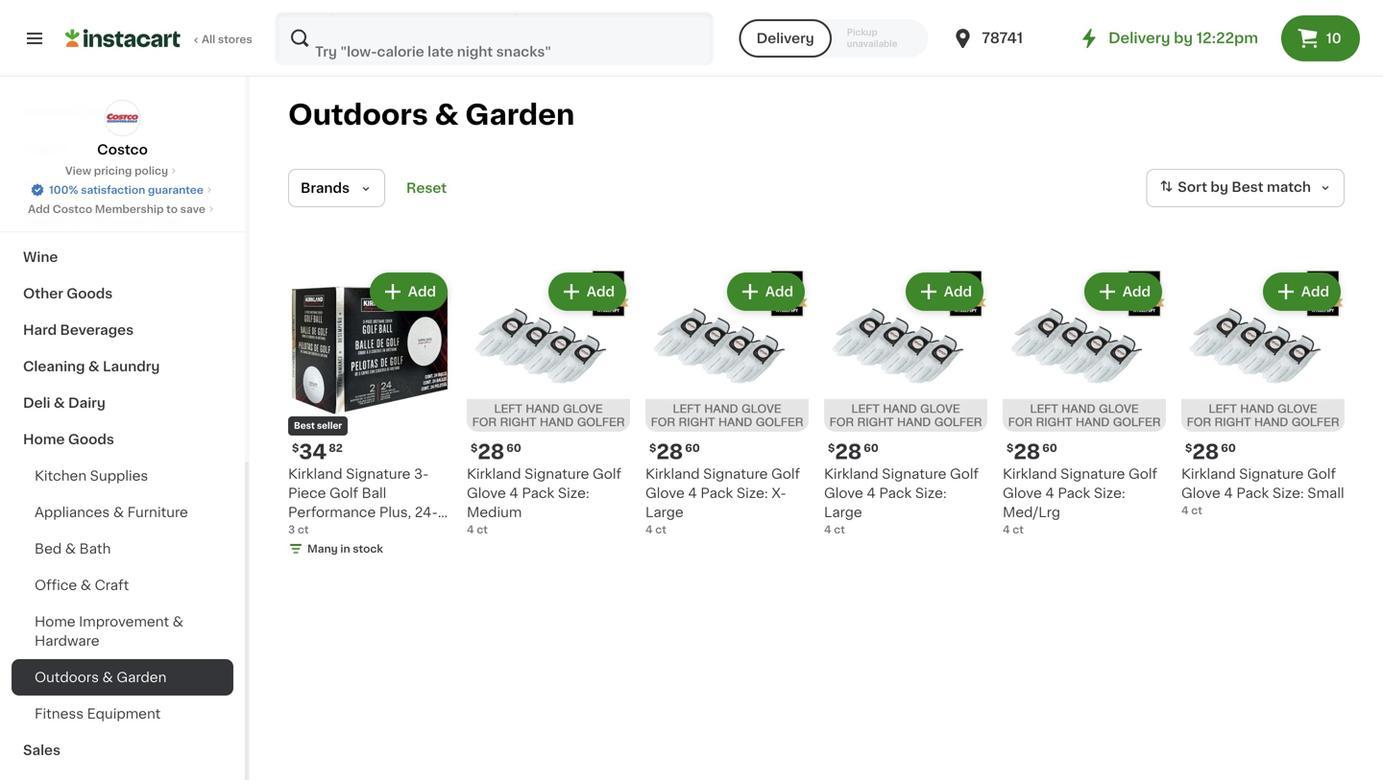 Task type: vqa. For each thing, say whether or not it's contained in the screenshot.
the bottom gift
no



Task type: locate. For each thing, give the bounding box(es) containing it.
office & craft
[[35, 579, 129, 593]]

3 $ 28 60 from the left
[[828, 442, 879, 463]]

signature for med/lrg
[[1061, 468, 1125, 481]]

4 $ from the left
[[828, 443, 835, 454]]

4 size: from the left
[[1094, 487, 1126, 500]]

home inside home improvement & hardware
[[35, 616, 76, 629]]

costco up view pricing policy link
[[97, 143, 148, 157]]

golf
[[593, 468, 622, 481], [771, 468, 800, 481], [950, 468, 979, 481], [1129, 468, 1158, 481], [1307, 468, 1336, 481], [330, 487, 358, 500]]

& inside home improvement & hardware
[[173, 616, 183, 629]]

5 size: from the left
[[1273, 487, 1304, 500]]

kirkland inside the kirkland signature golf glove 4 pack size: medium 4 ct
[[467, 468, 521, 481]]

size: for medium
[[558, 487, 590, 500]]

1 60 from the left
[[507, 443, 521, 454]]

by inside field
[[1211, 181, 1229, 194]]

best match
[[1232, 181, 1311, 194]]

glove for kirkland signature golf glove 4 pack size: large
[[824, 487, 863, 500]]

5 $ 28 60 from the left
[[1185, 442, 1236, 463]]

3 pack from the left
[[879, 487, 912, 500]]

Search field
[[277, 13, 712, 63]]

60 up kirkland signature golf glove 4 pack size: large 4 ct
[[864, 443, 879, 454]]

signature for large
[[882, 468, 947, 481]]

costco down 100%
[[53, 204, 92, 215]]

0 vertical spatial by
[[1174, 31, 1193, 45]]

product group
[[288, 269, 451, 561], [467, 269, 630, 538], [646, 269, 809, 538], [824, 269, 988, 538], [1003, 269, 1166, 538], [1182, 269, 1345, 519]]

many
[[307, 544, 338, 555]]

size: inside kirkland signature golf glove 4 pack size: large 4 ct
[[915, 487, 947, 500]]

$ 28 60 up 'kirkland signature golf glove 4 pack size: small 4 ct'
[[1185, 442, 1236, 463]]

kirkland inside kirkland signature golf glove 4 pack size: x- large 4 ct
[[646, 468, 700, 481]]

golf inside kirkland signature golf glove 4 pack size: med/lrg 4 ct
[[1129, 468, 1158, 481]]

home goods
[[23, 433, 114, 447]]

1 horizontal spatial by
[[1211, 181, 1229, 194]]

pack inside kirkland signature golf glove 4 pack size: x- large 4 ct
[[701, 487, 733, 500]]

by for delivery
[[1174, 31, 1193, 45]]

3 kirkland from the left
[[646, 468, 700, 481]]

0 horizontal spatial large
[[646, 506, 684, 520]]

0 vertical spatial best
[[1232, 181, 1264, 194]]

golf inside kirkland signature golf glove 4 pack size: x- large 4 ct
[[771, 468, 800, 481]]

add for kirkland signature 3- piece golf ball performance plus, 24- count
[[408, 285, 436, 299]]

in
[[340, 544, 350, 555]]

& right deli
[[54, 397, 65, 410]]

3 28 from the left
[[835, 442, 862, 463]]

costco logo image
[[104, 100, 141, 136]]

4 signature from the left
[[882, 468, 947, 481]]

24-
[[415, 506, 438, 520]]

signature inside kirkland signature golf glove 4 pack size: med/lrg 4 ct
[[1061, 468, 1125, 481]]

& right beer
[[59, 105, 70, 118]]

pack for med/lrg
[[1058, 487, 1091, 500]]

glove inside kirkland signature golf glove 4 pack size: large 4 ct
[[824, 487, 863, 500]]

6 signature from the left
[[1239, 468, 1304, 481]]

signature inside the kirkland signature golf glove 4 pack size: medium 4 ct
[[525, 468, 589, 481]]

$ 28 60 up the med/lrg
[[1007, 442, 1057, 463]]

4 $ 28 60 from the left
[[1007, 442, 1057, 463]]

1 horizontal spatial outdoors & garden
[[288, 101, 575, 129]]

3 60 from the left
[[864, 443, 879, 454]]

1 vertical spatial goods
[[67, 287, 113, 301]]

6 product group from the left
[[1182, 269, 1345, 519]]

ct inside the kirkland signature golf glove 4 pack size: medium 4 ct
[[477, 525, 488, 536]]

& for cleaning & laundry "link"
[[88, 360, 99, 374]]

$ 28 60 up kirkland signature golf glove 4 pack size: x- large 4 ct
[[649, 442, 700, 463]]

2 60 from the left
[[685, 443, 700, 454]]

ct inside kirkland signature golf glove 4 pack size: x- large 4 ct
[[655, 525, 667, 536]]

0 vertical spatial outdoors & garden
[[288, 101, 575, 129]]

by right sort
[[1211, 181, 1229, 194]]

satisfaction
[[81, 185, 145, 195]]

$ 28 60 for kirkland signature golf glove 4 pack size: med/lrg
[[1007, 442, 1057, 463]]

& right health
[[72, 214, 84, 228]]

guarantee
[[148, 185, 204, 195]]

4 glove from the left
[[1003, 487, 1042, 500]]

ct inside kirkland signature golf glove 4 pack size: large 4 ct
[[834, 525, 845, 536]]

1 horizontal spatial large
[[824, 506, 862, 520]]

match
[[1267, 181, 1311, 194]]

2 signature from the left
[[525, 468, 589, 481]]

outdoors up brands dropdown button
[[288, 101, 428, 129]]

28 up kirkland signature golf glove 4 pack size: x- large 4 ct
[[656, 442, 683, 463]]

kitchen supplies link
[[12, 458, 233, 495]]

appliances
[[35, 506, 110, 520]]

1 $ from the left
[[292, 443, 299, 454]]

paper goods link
[[12, 166, 233, 203]]

glove inside 'kirkland signature golf glove 4 pack size: small 4 ct'
[[1182, 487, 1221, 500]]

$ 34 82
[[292, 442, 343, 463]]

ct
[[1191, 506, 1203, 516], [298, 525, 309, 536], [477, 525, 488, 536], [655, 525, 667, 536], [834, 525, 845, 536], [1013, 525, 1024, 536]]

1 horizontal spatial costco
[[97, 143, 148, 157]]

$ up 'kirkland signature golf glove 4 pack size: small 4 ct'
[[1185, 443, 1192, 454]]

outdoors & garden link
[[12, 660, 233, 696]]

electronics
[[23, 68, 102, 82]]

3 size: from the left
[[915, 487, 947, 500]]

pack inside 'kirkland signature golf glove 4 pack size: small 4 ct'
[[1237, 487, 1269, 500]]

kirkland for kirkland signature golf glove 4 pack size: large 4 ct
[[824, 468, 879, 481]]

4 kirkland from the left
[[824, 468, 879, 481]]

2 size: from the left
[[737, 487, 768, 500]]

delivery for delivery by 12:22pm
[[1109, 31, 1171, 45]]

1 add button from the left
[[372, 275, 446, 309]]

6 $ from the left
[[1185, 443, 1192, 454]]

add button for kirkland signature golf glove 4 pack size: large
[[908, 275, 982, 309]]

& for beer & cider link
[[59, 105, 70, 118]]

home up hardware
[[35, 616, 76, 629]]

2 add button from the left
[[550, 275, 624, 309]]

& left craft on the left
[[80, 579, 91, 593]]

1 vertical spatial by
[[1211, 181, 1229, 194]]

by for sort
[[1211, 181, 1229, 194]]

pack inside kirkland signature golf glove 4 pack size: large 4 ct
[[879, 487, 912, 500]]

kirkland inside kirkland signature 3- piece golf ball performance plus, 24- count
[[288, 468, 343, 481]]

$ inside $ 34 82
[[292, 443, 299, 454]]

brands
[[301, 182, 350, 195]]

3 $ from the left
[[649, 443, 656, 454]]

$ 28 60
[[471, 442, 521, 463], [649, 442, 700, 463], [828, 442, 879, 463], [1007, 442, 1057, 463], [1185, 442, 1236, 463]]

4 add button from the left
[[908, 275, 982, 309]]

5 $ from the left
[[1007, 443, 1014, 454]]

home improvement & hardware link
[[12, 604, 233, 660]]

glove for kirkland signature golf glove 4 pack size: medium
[[467, 487, 506, 500]]

5 glove from the left
[[1182, 487, 1221, 500]]

1 horizontal spatial best
[[1232, 181, 1264, 194]]

kirkland for kirkland signature golf glove 4 pack size: small 4 ct
[[1182, 468, 1236, 481]]

1 size: from the left
[[558, 487, 590, 500]]

best inside field
[[1232, 181, 1264, 194]]

$ 28 60 up kirkland signature golf glove 4 pack size: large 4 ct
[[828, 442, 879, 463]]

5 pack from the left
[[1237, 487, 1269, 500]]

kirkland signature golf glove 4 pack size: x- large 4 ct
[[646, 468, 800, 536]]

kirkland inside kirkland signature golf glove 4 pack size: med/lrg 4 ct
[[1003, 468, 1057, 481]]

1 large from the left
[[646, 506, 684, 520]]

0 vertical spatial garden
[[465, 101, 575, 129]]

delivery inside delivery button
[[757, 32, 814, 45]]

1 vertical spatial costco
[[53, 204, 92, 215]]

fitness equipment link
[[12, 696, 233, 733]]

ct for kirkland signature golf glove 4 pack size: large
[[834, 525, 845, 536]]

0 horizontal spatial delivery
[[757, 32, 814, 45]]

4
[[509, 487, 519, 500], [688, 487, 697, 500], [867, 487, 876, 500], [1045, 487, 1055, 500], [1224, 487, 1233, 500], [1182, 506, 1189, 516], [467, 525, 474, 536], [646, 525, 653, 536], [824, 525, 832, 536], [1003, 525, 1010, 536]]

1 glove from the left
[[467, 487, 506, 500]]

1 vertical spatial garden
[[117, 671, 167, 685]]

78741
[[982, 31, 1023, 45]]

goods up "beverages"
[[67, 287, 113, 301]]

delivery inside delivery by 12:22pm link
[[1109, 31, 1171, 45]]

1 vertical spatial outdoors
[[35, 671, 99, 685]]

1 28 from the left
[[478, 442, 505, 463]]

$ 28 60 for kirkland signature golf glove 4 pack size: large
[[828, 442, 879, 463]]

$ for kirkland signature golf glove 4 pack size: medium
[[471, 443, 478, 454]]

& inside "link"
[[88, 360, 99, 374]]

$ up kirkland signature golf glove 4 pack size: x- large 4 ct
[[649, 443, 656, 454]]

0 horizontal spatial best
[[294, 422, 315, 431]]

1 pack from the left
[[522, 487, 555, 500]]

28 up medium
[[478, 442, 505, 463]]

brands button
[[288, 169, 385, 207]]

$ up the med/lrg
[[1007, 443, 1014, 454]]

goods up 'kitchen supplies'
[[68, 433, 114, 447]]

goods for home goods
[[68, 433, 114, 447]]

& for health & personal care link
[[72, 214, 84, 228]]

ct inside kirkland signature golf glove 4 pack size: med/lrg 4 ct
[[1013, 525, 1024, 536]]

glove inside the kirkland signature golf glove 4 pack size: medium 4 ct
[[467, 487, 506, 500]]

glove inside kirkland signature golf glove 4 pack size: x- large 4 ct
[[646, 487, 685, 500]]

5 kirkland from the left
[[1003, 468, 1057, 481]]

1 kirkland from the left
[[288, 468, 343, 481]]

& for bed & bath link at the left bottom
[[65, 543, 76, 556]]

3 signature from the left
[[703, 468, 768, 481]]

0 vertical spatial goods
[[67, 178, 113, 191]]

2 vertical spatial goods
[[68, 433, 114, 447]]

1 product group from the left
[[288, 269, 451, 561]]

28 for kirkland signature golf glove 4 pack size: small
[[1192, 442, 1219, 463]]

ct inside 'kirkland signature golf glove 4 pack size: small 4 ct'
[[1191, 506, 1203, 516]]

$ for kirkland signature golf glove 4 pack size: x- large
[[649, 443, 656, 454]]

60 up kirkland signature golf glove 4 pack size: med/lrg 4 ct
[[1043, 443, 1057, 454]]

$
[[292, 443, 299, 454], [471, 443, 478, 454], [649, 443, 656, 454], [828, 443, 835, 454], [1007, 443, 1014, 454], [1185, 443, 1192, 454]]

supplies
[[90, 470, 148, 483]]

6 kirkland from the left
[[1182, 468, 1236, 481]]

&
[[435, 101, 459, 129], [59, 105, 70, 118], [72, 214, 84, 228], [88, 360, 99, 374], [54, 397, 65, 410], [113, 506, 124, 520], [65, 543, 76, 556], [80, 579, 91, 593], [173, 616, 183, 629], [102, 671, 113, 685]]

outdoors & garden up reset button at the top of page
[[288, 101, 575, 129]]

5 28 from the left
[[1192, 442, 1219, 463]]

60 up 'kirkland signature golf glove 4 pack size: small 4 ct'
[[1221, 443, 1236, 454]]

home inside home goods link
[[23, 433, 65, 447]]

liquor
[[23, 141, 67, 155]]

by left 12:22pm
[[1174, 31, 1193, 45]]

size: inside kirkland signature golf glove 4 pack size: x- large 4 ct
[[737, 487, 768, 500]]

glove for kirkland signature golf glove 4 pack size: x- large
[[646, 487, 685, 500]]

signature inside kirkland signature 3- piece golf ball performance plus, 24- count
[[346, 468, 411, 481]]

$ down best seller at the bottom left of page
[[292, 443, 299, 454]]

& right bed
[[65, 543, 76, 556]]

fitness equipment
[[35, 708, 161, 721]]

2 large from the left
[[824, 506, 862, 520]]

goods down the view
[[67, 178, 113, 191]]

golf for kirkland signature golf glove 4 pack size: x- large
[[771, 468, 800, 481]]

signature inside kirkland signature golf glove 4 pack size: large 4 ct
[[882, 468, 947, 481]]

0 horizontal spatial garden
[[117, 671, 167, 685]]

0 horizontal spatial by
[[1174, 31, 1193, 45]]

kitchen supplies
[[35, 470, 148, 483]]

best left match
[[1232, 181, 1264, 194]]

1 $ 28 60 from the left
[[471, 442, 521, 463]]

costco
[[97, 143, 148, 157], [53, 204, 92, 215]]

1 horizontal spatial garden
[[465, 101, 575, 129]]

None search field
[[275, 12, 714, 65]]

ct for kirkland signature golf glove 4 pack size: small
[[1191, 506, 1203, 516]]

$ up medium
[[471, 443, 478, 454]]

size: inside kirkland signature golf glove 4 pack size: med/lrg 4 ct
[[1094, 487, 1126, 500]]

$ 28 60 up medium
[[471, 442, 521, 463]]

pack inside the kirkland signature golf glove 4 pack size: medium 4 ct
[[522, 487, 555, 500]]

med/lrg
[[1003, 506, 1061, 520]]

health & personal care
[[23, 214, 184, 228]]

28 up 'kirkland signature golf glove 4 pack size: small 4 ct'
[[1192, 442, 1219, 463]]

delivery
[[1109, 31, 1171, 45], [757, 32, 814, 45]]

golf inside the kirkland signature golf glove 4 pack size: medium 4 ct
[[593, 468, 622, 481]]

golf inside kirkland signature golf glove 4 pack size: large 4 ct
[[950, 468, 979, 481]]

2 kirkland from the left
[[467, 468, 521, 481]]

1 horizontal spatial outdoors
[[288, 101, 428, 129]]

large
[[646, 506, 684, 520], [824, 506, 862, 520]]

0 horizontal spatial outdoors & garden
[[35, 671, 167, 685]]

add button for kirkland signature golf glove 4 pack size: med/lrg
[[1086, 275, 1160, 309]]

2 $ 28 60 from the left
[[649, 442, 700, 463]]

delivery by 12:22pm
[[1109, 31, 1258, 45]]

1 signature from the left
[[346, 468, 411, 481]]

pack for large
[[879, 487, 912, 500]]

garden down search field
[[465, 101, 575, 129]]

& right improvement
[[173, 616, 183, 629]]

electronics link
[[12, 57, 233, 93]]

add button
[[372, 275, 446, 309], [550, 275, 624, 309], [729, 275, 803, 309], [908, 275, 982, 309], [1086, 275, 1160, 309], [1265, 275, 1339, 309]]

1 horizontal spatial delivery
[[1109, 31, 1171, 45]]

1 vertical spatial home
[[35, 616, 76, 629]]

4 28 from the left
[[1014, 442, 1041, 463]]

add button for kirkland signature golf glove 4 pack size: x- large
[[729, 275, 803, 309]]

pack
[[522, 487, 555, 500], [701, 487, 733, 500], [879, 487, 912, 500], [1058, 487, 1091, 500], [1237, 487, 1269, 500]]

28 for kirkland signature golf glove 4 pack size: large
[[835, 442, 862, 463]]

28 for kirkland signature golf glove 4 pack size: x- large
[[656, 442, 683, 463]]

garden up equipment
[[117, 671, 167, 685]]

performance
[[288, 506, 376, 520]]

home down deli
[[23, 433, 65, 447]]

5 signature from the left
[[1061, 468, 1125, 481]]

appliances & furniture
[[35, 506, 188, 520]]

add button for kirkland signature golf glove 4 pack size: medium
[[550, 275, 624, 309]]

home goods link
[[12, 422, 233, 458]]

seller
[[317, 422, 342, 431]]

paper goods
[[23, 178, 113, 191]]

0 horizontal spatial outdoors
[[35, 671, 99, 685]]

3
[[288, 525, 295, 536]]

best seller
[[294, 422, 342, 431]]

golf for kirkland signature golf glove 4 pack size: med/lrg
[[1129, 468, 1158, 481]]

view pricing policy link
[[65, 163, 180, 179]]

$ for kirkland signature golf glove 4 pack size: large
[[828, 443, 835, 454]]

kirkland for kirkland signature golf glove 4 pack size: medium 4 ct
[[467, 468, 521, 481]]

paper
[[23, 178, 64, 191]]

best inside the product group
[[294, 422, 315, 431]]

2 28 from the left
[[656, 442, 683, 463]]

small
[[1308, 487, 1344, 500]]

piece
[[288, 487, 326, 500]]

goods
[[67, 178, 113, 191], [67, 287, 113, 301], [68, 433, 114, 447]]

home for home goods
[[23, 433, 65, 447]]

3 glove from the left
[[824, 487, 863, 500]]

$ for kirkland signature 3- piece golf ball performance plus, 24- count
[[292, 443, 299, 454]]

4 60 from the left
[[1043, 443, 1057, 454]]

2 glove from the left
[[646, 487, 685, 500]]

glove inside kirkland signature golf glove 4 pack size: med/lrg 4 ct
[[1003, 487, 1042, 500]]

$ up kirkland signature golf glove 4 pack size: large 4 ct
[[828, 443, 835, 454]]

kirkland
[[288, 468, 343, 481], [467, 468, 521, 481], [646, 468, 700, 481], [824, 468, 879, 481], [1003, 468, 1057, 481], [1182, 468, 1236, 481]]

6 add button from the left
[[1265, 275, 1339, 309]]

5 add button from the left
[[1086, 275, 1160, 309]]

add costco membership to save
[[28, 204, 205, 215]]

beer & cider link
[[12, 93, 233, 130]]

add
[[28, 204, 50, 215], [408, 285, 436, 299], [587, 285, 615, 299], [765, 285, 793, 299], [944, 285, 972, 299], [1123, 285, 1151, 299], [1301, 285, 1329, 299]]

0 vertical spatial home
[[23, 433, 65, 447]]

golf for kirkland signature golf glove 4 pack size: large
[[950, 468, 979, 481]]

glove
[[467, 487, 506, 500], [646, 487, 685, 500], [824, 487, 863, 500], [1003, 487, 1042, 500], [1182, 487, 1221, 500]]

outdoors & garden up fitness equipment
[[35, 671, 167, 685]]

all
[[202, 34, 215, 45]]

size: inside the kirkland signature golf glove 4 pack size: medium 4 ct
[[558, 487, 590, 500]]

60 up kirkland signature golf glove 4 pack size: x- large 4 ct
[[685, 443, 700, 454]]

cleaning
[[23, 360, 85, 374]]

2 $ from the left
[[471, 443, 478, 454]]

kirkland inside kirkland signature golf glove 4 pack size: large 4 ct
[[824, 468, 879, 481]]

signature for x-
[[703, 468, 768, 481]]

kirkland inside 'kirkland signature golf glove 4 pack size: small 4 ct'
[[1182, 468, 1236, 481]]

delivery button
[[739, 19, 832, 58]]

many in stock
[[307, 544, 383, 555]]

beer & cider
[[23, 105, 111, 118]]

28 up the med/lrg
[[1014, 442, 1041, 463]]

& down "beverages"
[[88, 360, 99, 374]]

best left seller
[[294, 422, 315, 431]]

size: inside 'kirkland signature golf glove 4 pack size: small 4 ct'
[[1273, 487, 1304, 500]]

medium
[[467, 506, 522, 520]]

golf inside 'kirkland signature golf glove 4 pack size: small 4 ct'
[[1307, 468, 1336, 481]]

& up fitness equipment
[[102, 671, 113, 685]]

3 add button from the left
[[729, 275, 803, 309]]

size:
[[558, 487, 590, 500], [737, 487, 768, 500], [915, 487, 947, 500], [1094, 487, 1126, 500], [1273, 487, 1304, 500]]

count
[[288, 525, 327, 539]]

add for kirkland signature golf glove 4 pack size: medium
[[587, 285, 615, 299]]

28 up kirkland signature golf glove 4 pack size: large 4 ct
[[835, 442, 862, 463]]

pack inside kirkland signature golf glove 4 pack size: med/lrg 4 ct
[[1058, 487, 1091, 500]]

1 vertical spatial best
[[294, 422, 315, 431]]

signature inside kirkland signature golf glove 4 pack size: x- large 4 ct
[[703, 468, 768, 481]]

5 60 from the left
[[1221, 443, 1236, 454]]

outdoors down hardware
[[35, 671, 99, 685]]

60 up the kirkland signature golf glove 4 pack size: medium 4 ct
[[507, 443, 521, 454]]

4 pack from the left
[[1058, 487, 1091, 500]]

& down supplies
[[113, 506, 124, 520]]

signature inside 'kirkland signature golf glove 4 pack size: small 4 ct'
[[1239, 468, 1304, 481]]

by
[[1174, 31, 1193, 45], [1211, 181, 1229, 194]]

other goods
[[23, 287, 113, 301]]

2 pack from the left
[[701, 487, 733, 500]]



Task type: describe. For each thing, give the bounding box(es) containing it.
size: for x-
[[737, 487, 768, 500]]

pack for medium
[[522, 487, 555, 500]]

add for kirkland signature golf glove 4 pack size: med/lrg
[[1123, 285, 1151, 299]]

ct for kirkland signature golf glove 4 pack size: medium
[[477, 525, 488, 536]]

5 product group from the left
[[1003, 269, 1166, 538]]

save
[[180, 204, 205, 215]]

$ 28 60 for kirkland signature golf glove 4 pack size: small
[[1185, 442, 1236, 463]]

ct for kirkland signature golf glove 4 pack size: med/lrg
[[1013, 525, 1024, 536]]

reset button
[[401, 169, 453, 207]]

kirkland for kirkland signature golf glove 4 pack size: x- large 4 ct
[[646, 468, 700, 481]]

hard beverages link
[[12, 312, 233, 349]]

best for best match
[[1232, 181, 1264, 194]]

add costco membership to save link
[[28, 202, 217, 217]]

view
[[65, 166, 91, 176]]

craft
[[95, 579, 129, 593]]

signature for plus,
[[346, 468, 411, 481]]

add for kirkland signature golf glove 4 pack size: x- large
[[765, 285, 793, 299]]

Best match Sort by field
[[1146, 169, 1345, 207]]

4 product group from the left
[[824, 269, 988, 538]]

sales
[[23, 744, 61, 758]]

goods for other goods
[[67, 287, 113, 301]]

fitness
[[35, 708, 84, 721]]

10
[[1326, 32, 1342, 45]]

3-
[[414, 468, 429, 481]]

$ for kirkland signature golf glove 4 pack size: med/lrg
[[1007, 443, 1014, 454]]

kirkland signature golf glove 4 pack size: small 4 ct
[[1182, 468, 1344, 516]]

policy
[[135, 166, 168, 176]]

office & craft link
[[12, 568, 233, 604]]

liquor link
[[12, 130, 233, 166]]

$ for kirkland signature golf glove 4 pack size: small
[[1185, 443, 1192, 454]]

home for home improvement & hardware
[[35, 616, 76, 629]]

kirkland for kirkland signature 3- piece golf ball performance plus, 24- count
[[288, 468, 343, 481]]

best for best seller
[[294, 422, 315, 431]]

$ 28 60 for kirkland signature golf glove 4 pack size: medium
[[471, 442, 521, 463]]

78741 button
[[951, 12, 1067, 65]]

& up the reset at the left
[[435, 101, 459, 129]]

reset
[[406, 182, 447, 195]]

delivery for delivery
[[757, 32, 814, 45]]

60 for kirkland signature golf glove 4 pack size: medium
[[507, 443, 521, 454]]

all stores link
[[65, 12, 254, 65]]

kirkland for kirkland signature golf glove 4 pack size: med/lrg 4 ct
[[1003, 468, 1057, 481]]

28 for kirkland signature golf glove 4 pack size: medium
[[478, 442, 505, 463]]

hardware
[[35, 635, 99, 648]]

100% satisfaction guarantee button
[[30, 179, 215, 198]]

other goods link
[[12, 276, 233, 312]]

2 product group from the left
[[467, 269, 630, 538]]

size: for med/lrg
[[1094, 487, 1126, 500]]

0 horizontal spatial costco
[[53, 204, 92, 215]]

28 for kirkland signature golf glove 4 pack size: med/lrg
[[1014, 442, 1041, 463]]

golf for kirkland signature golf glove 4 pack size: medium
[[593, 468, 622, 481]]

wine link
[[12, 239, 233, 276]]

equipment
[[87, 708, 161, 721]]

bed
[[35, 543, 62, 556]]

kirkland signature 3- piece golf ball performance plus, 24- count
[[288, 468, 438, 539]]

improvement
[[79, 616, 169, 629]]

100% satisfaction guarantee
[[49, 185, 204, 195]]

home improvement & hardware
[[35, 616, 183, 648]]

kirkland signature golf glove 4 pack size: large 4 ct
[[824, 468, 979, 536]]

hard
[[23, 324, 57, 337]]

sort
[[1178, 181, 1208, 194]]

82
[[329, 443, 343, 454]]

service type group
[[739, 19, 928, 58]]

add for kirkland signature golf glove 4 pack size: large
[[944, 285, 972, 299]]

kitchen
[[35, 470, 87, 483]]

other
[[23, 287, 63, 301]]

beer
[[23, 105, 56, 118]]

care
[[151, 214, 184, 228]]

office
[[35, 579, 77, 593]]

add button for kirkland signature golf glove 4 pack size: small
[[1265, 275, 1339, 309]]

to
[[166, 204, 178, 215]]

10 button
[[1281, 15, 1360, 61]]

bed & bath link
[[12, 531, 233, 568]]

instacart logo image
[[65, 27, 181, 50]]

3 ct
[[288, 525, 309, 536]]

size: for large
[[915, 487, 947, 500]]

health
[[23, 214, 69, 228]]

60 for kirkland signature golf glove 4 pack size: large
[[864, 443, 879, 454]]

& for deli & dairy link
[[54, 397, 65, 410]]

all stores
[[202, 34, 252, 45]]

deli & dairy
[[23, 397, 106, 410]]

sort by
[[1178, 181, 1229, 194]]

bath
[[79, 543, 111, 556]]

large inside kirkland signature golf glove 4 pack size: x- large 4 ct
[[646, 506, 684, 520]]

golf inside kirkland signature 3- piece golf ball performance plus, 24- count
[[330, 487, 358, 500]]

34
[[299, 442, 327, 463]]

pack for x-
[[701, 487, 733, 500]]

deli
[[23, 397, 50, 410]]

add for kirkland signature golf glove 4 pack size: small
[[1301, 285, 1329, 299]]

x-
[[772, 487, 787, 500]]

bed & bath
[[35, 543, 111, 556]]

cleaning & laundry link
[[12, 349, 233, 385]]

1 vertical spatial outdoors & garden
[[35, 671, 167, 685]]

pricing
[[94, 166, 132, 176]]

signature for small
[[1239, 468, 1304, 481]]

pack for small
[[1237, 487, 1269, 500]]

cleaning & laundry
[[23, 360, 160, 374]]

ball
[[362, 487, 386, 500]]

& for outdoors & garden link
[[102, 671, 113, 685]]

& for 'appliances & furniture' link
[[113, 506, 124, 520]]

personal
[[87, 214, 148, 228]]

dairy
[[68, 397, 106, 410]]

kirkland signature golf glove 4 pack size: medium 4 ct
[[467, 468, 622, 536]]

kirkland signature golf glove 4 pack size: med/lrg 4 ct
[[1003, 468, 1158, 536]]

delivery by 12:22pm link
[[1078, 27, 1258, 50]]

size: for small
[[1273, 487, 1304, 500]]

60 for kirkland signature golf glove 4 pack size: small
[[1221, 443, 1236, 454]]

100%
[[49, 185, 78, 195]]

$ 28 60 for kirkland signature golf glove 4 pack size: x- large
[[649, 442, 700, 463]]

wine
[[23, 251, 58, 264]]

sales link
[[12, 733, 233, 769]]

signature for medium
[[525, 468, 589, 481]]

glove for kirkland signature golf glove 4 pack size: med/lrg
[[1003, 487, 1042, 500]]

& for office & craft link
[[80, 579, 91, 593]]

hard beverages
[[23, 324, 134, 337]]

60 for kirkland signature golf glove 4 pack size: x- large
[[685, 443, 700, 454]]

golf for kirkland signature golf glove 4 pack size: small
[[1307, 468, 1336, 481]]

goods for paper goods
[[67, 178, 113, 191]]

0 vertical spatial costco
[[97, 143, 148, 157]]

stock
[[353, 544, 383, 555]]

0 vertical spatial outdoors
[[288, 101, 428, 129]]

glove for kirkland signature golf glove 4 pack size: small
[[1182, 487, 1221, 500]]

large inside kirkland signature golf glove 4 pack size: large 4 ct
[[824, 506, 862, 520]]

costco link
[[97, 100, 148, 159]]

12:22pm
[[1197, 31, 1258, 45]]

view pricing policy
[[65, 166, 168, 176]]

3 product group from the left
[[646, 269, 809, 538]]

product group containing 34
[[288, 269, 451, 561]]

health & personal care link
[[12, 203, 233, 239]]

add button for kirkland signature 3- piece golf ball performance plus, 24- count
[[372, 275, 446, 309]]

60 for kirkland signature golf glove 4 pack size: med/lrg
[[1043, 443, 1057, 454]]

furniture
[[127, 506, 188, 520]]

cider
[[73, 105, 111, 118]]



